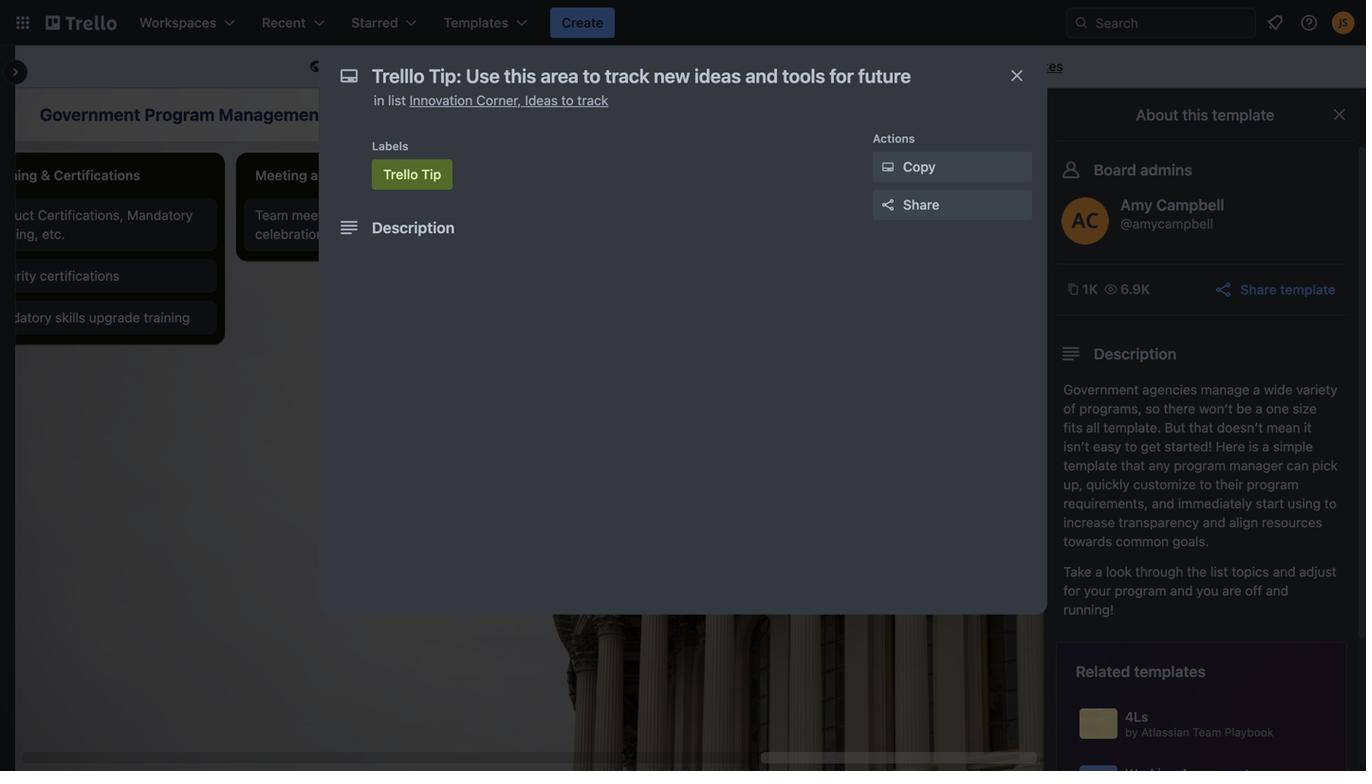 Task type: describe. For each thing, give the bounding box(es) containing it.
are
[[1222, 583, 1242, 599]]

wide
[[1264, 382, 1293, 397]]

topics
[[1232, 564, 1269, 580]]

take
[[1063, 564, 1092, 580]]

all
[[1086, 420, 1100, 435]]

look
[[1106, 564, 1132, 580]]

related
[[1076, 663, 1130, 681]]

easy
[[1093, 439, 1121, 454]]

trelllo tip: use this area to hold historical reviews and documents that might need to be referenced
[[794, 219, 998, 272]]

can
[[1287, 458, 1309, 473]]

this
[[329, 58, 355, 74]]

@amycampbell
[[1120, 216, 1213, 231]]

requirements,
[[1063, 496, 1148, 511]]

use
[[861, 219, 885, 234]]

and right off
[[1266, 583, 1289, 599]]

copy
[[903, 159, 936, 175]]

board for board
[[505, 107, 542, 122]]

campbell
[[1156, 196, 1224, 214]]

search image
[[1074, 15, 1089, 30]]

tip:
[[834, 219, 857, 234]]

to left copy.
[[643, 58, 655, 74]]

and left you
[[1170, 583, 1193, 599]]

to right using
[[1324, 496, 1337, 511]]

in
[[374, 92, 385, 108]]

list inside take a look through the list topics and adjust for your program and you are off and running!
[[1210, 564, 1228, 580]]

create for create
[[562, 15, 604, 30]]

documents
[[930, 238, 998, 253]]

0 vertical spatial this
[[1182, 106, 1208, 124]]

goals.
[[1172, 534, 1209, 549]]

team meetings, events, celebrations, etc.
[[255, 207, 400, 242]]

size
[[1293, 401, 1317, 416]]

tip
[[422, 166, 441, 182]]

from
[[800, 58, 829, 74]]

is inside government agencies manage a wide variety of programs, so there won't be a one size fits all template. but that doesn't mean it isn't easy to get started!  here is a simple template that any program manager can pick up, quickly customize to their program requirements, and immediately start using to increase transparency and align resources towards common goals.
[[1249, 439, 1259, 454]]

for inside take a look through the list topics and adjust for your program and you are off and running!
[[1063, 583, 1080, 599]]

trelllo
[[794, 219, 831, 234]]

quickly
[[1086, 477, 1130, 492]]

pick
[[1312, 458, 1338, 473]]

manage
[[1201, 382, 1250, 397]]

resources
[[1262, 515, 1322, 530]]

government program management
[[40, 104, 326, 125]]

1 horizontal spatial that
[[1121, 458, 1145, 473]]

2 horizontal spatial program
[[1247, 477, 1299, 492]]

simple
[[1273, 439, 1313, 454]]

share for share template
[[1240, 282, 1277, 297]]

government for government program management
[[40, 104, 140, 125]]

on
[[550, 58, 565, 74]]

program inside take a look through the list topics and adjust for your program and you are off and running!
[[1115, 583, 1167, 599]]

celebrations,
[[255, 226, 334, 242]]

running!
[[1063, 602, 1114, 618]]

common
[[1116, 534, 1169, 549]]

agencies
[[1142, 382, 1197, 397]]

amy campbell link
[[1120, 196, 1224, 214]]

explore more templates
[[915, 58, 1063, 74]]

might
[[822, 257, 857, 272]]

1 horizontal spatial program
[[1174, 458, 1226, 473]]

explore
[[915, 58, 962, 74]]

events,
[[356, 207, 400, 223]]

0 horizontal spatial list
[[388, 92, 406, 108]]

0 horizontal spatial for
[[481, 58, 498, 74]]

be inside trelllo tip: use this area to hold historical reviews and documents that might need to be referenced
[[910, 257, 926, 272]]

hold
[[960, 219, 987, 234]]

color: lime, title: "trello tip" element
[[372, 159, 453, 190]]

template inside government agencies manage a wide variety of programs, so there won't be a one size fits all template. but that doesn't mean it isn't easy to get started!  here is a simple template that any program manager can pick up, quickly customize to their program requirements, and immediately start using to increase transparency and align resources towards common goals.
[[1063, 458, 1117, 473]]

take a look through the list topics and adjust for your program and you are off and running!
[[1063, 564, 1337, 618]]

star or unstar board image
[[412, 107, 427, 122]]

board
[[760, 58, 796, 74]]

doesn't
[[1217, 420, 1263, 435]]

get
[[1141, 439, 1161, 454]]

0 vertical spatial description
[[372, 219, 455, 237]]

1 vertical spatial that
[[1189, 420, 1213, 435]]

internet
[[592, 58, 639, 74]]

of
[[1063, 401, 1076, 416]]

isn't
[[1063, 439, 1090, 454]]

to right area
[[945, 219, 957, 234]]

corner,
[[476, 92, 521, 108]]

board link
[[473, 100, 554, 130]]

copy.
[[659, 58, 692, 74]]

but
[[1165, 420, 1186, 435]]

by
[[1125, 726, 1138, 739]]

up,
[[1063, 477, 1083, 492]]

admins
[[1140, 161, 1192, 179]]

and down customize
[[1152, 496, 1175, 511]]

there
[[1164, 401, 1196, 416]]

your
[[1084, 583, 1111, 599]]

innovation
[[409, 92, 473, 108]]

create board from template
[[714, 58, 888, 74]]

here
[[1216, 439, 1245, 454]]

team inside team meetings, events, celebrations, etc.
[[255, 207, 288, 223]]

variety
[[1296, 382, 1337, 397]]

more
[[965, 58, 997, 74]]

public
[[383, 58, 420, 74]]

to down template.
[[1125, 439, 1137, 454]]

board for board admins
[[1094, 161, 1136, 179]]

started!
[[1165, 439, 1212, 454]]

ideas
[[525, 92, 558, 108]]

template inside button
[[1280, 282, 1336, 297]]

a left one
[[1255, 401, 1263, 416]]



Task type: vqa. For each thing, say whether or not it's contained in the screenshot.
program to the middle
yes



Task type: locate. For each thing, give the bounding box(es) containing it.
customize views image
[[563, 105, 582, 124]]

1 horizontal spatial share
[[1240, 282, 1277, 297]]

templates up 4ls
[[1134, 663, 1206, 681]]

0 vertical spatial program
[[1174, 458, 1226, 473]]

that inside trelllo tip: use this area to hold historical reviews and documents that might need to be referenced
[[794, 257, 818, 272]]

0 vertical spatial is
[[359, 58, 369, 74]]

description
[[372, 219, 455, 237], [1094, 345, 1177, 363]]

historical
[[794, 238, 850, 253]]

1 vertical spatial board
[[1094, 161, 1136, 179]]

1 horizontal spatial be
[[1236, 401, 1252, 416]]

amy
[[1120, 196, 1153, 214]]

that down historical
[[794, 257, 818, 272]]

1 horizontal spatial this
[[1182, 106, 1208, 124]]

off
[[1245, 583, 1262, 599]]

create board from template link
[[703, 51, 900, 82]]

0 vertical spatial that
[[794, 257, 818, 272]]

etc.
[[338, 226, 361, 242]]

1 vertical spatial government
[[1063, 382, 1139, 397]]

Board name text field
[[30, 100, 335, 130]]

list
[[388, 92, 406, 108], [1210, 564, 1228, 580]]

1 vertical spatial program
[[1247, 477, 1299, 492]]

0 horizontal spatial be
[[910, 257, 926, 272]]

1 vertical spatial share
[[1240, 282, 1277, 297]]

labels
[[372, 139, 409, 153]]

that
[[794, 257, 818, 272], [1189, 420, 1213, 435], [1121, 458, 1145, 473]]

that up started!
[[1189, 420, 1213, 435]]

share template button
[[1214, 280, 1336, 300]]

towards
[[1063, 534, 1112, 549]]

government inside government agencies manage a wide variety of programs, so there won't be a one size fits all template. but that doesn't mean it isn't easy to get started!  here is a simple template that any program manager can pick up, quickly customize to their program requirements, and immediately start using to increase transparency and align resources towards common goals.
[[1063, 382, 1139, 397]]

the inside take a look through the list topics and adjust for your program and you are off and running!
[[1187, 564, 1207, 580]]

1 vertical spatial for
[[1063, 583, 1080, 599]]

manager
[[1229, 458, 1283, 473]]

list right in
[[388, 92, 406, 108]]

nicole cvitanovic (nicolecvitanovic) image
[[981, 102, 1007, 128]]

sm image
[[307, 58, 325, 77]]

government left program
[[40, 104, 140, 125]]

0 vertical spatial for
[[481, 58, 498, 74]]

won't
[[1199, 401, 1233, 416]]

about
[[1136, 106, 1179, 124]]

description up agencies at right
[[1094, 345, 1177, 363]]

actions
[[873, 132, 915, 145]]

playbook
[[1225, 726, 1274, 739]]

meetings,
[[292, 207, 352, 223]]

1 horizontal spatial create
[[714, 58, 756, 74]]

their
[[1215, 477, 1243, 492]]

to up immediately
[[1200, 477, 1212, 492]]

trello tip
[[383, 166, 441, 182]]

immediately
[[1178, 496, 1252, 511]]

amy campbell @amycampbell
[[1120, 196, 1224, 231]]

and left adjust
[[1273, 564, 1296, 580]]

1 horizontal spatial for
[[1063, 583, 1080, 599]]

1 horizontal spatial description
[[1094, 345, 1177, 363]]

share inside button
[[1240, 282, 1277, 297]]

team up celebrations,
[[255, 207, 288, 223]]

a
[[372, 58, 379, 74], [1253, 382, 1260, 397], [1255, 401, 1263, 416], [1262, 439, 1269, 454], [1095, 564, 1103, 580]]

programs,
[[1079, 401, 1142, 416]]

increase
[[1063, 515, 1115, 530]]

be inside government agencies manage a wide variety of programs, so there won't be a one size fits all template. but that doesn't mean it isn't easy to get started!  here is a simple template that any program manager can pick up, quickly customize to their program requirements, and immediately start using to increase transparency and align resources towards common goals.
[[1236, 401, 1252, 416]]

program down through at the right
[[1115, 583, 1167, 599]]

1 horizontal spatial team
[[1193, 726, 1221, 739]]

share button
[[873, 190, 1032, 220]]

any
[[1149, 458, 1170, 473]]

2 horizontal spatial that
[[1189, 420, 1213, 435]]

is up manager
[[1249, 439, 1259, 454]]

management
[[219, 104, 326, 125]]

share
[[903, 197, 939, 213], [1240, 282, 1277, 297]]

0 vertical spatial share
[[903, 197, 939, 213]]

amy campbell (amycampbell) image
[[1062, 197, 1109, 245]]

and inside trelllo tip: use this area to hold historical reviews and documents that might need to be referenced
[[903, 238, 926, 253]]

primary element
[[0, 0, 1366, 46]]

create left board on the right
[[714, 58, 756, 74]]

for
[[481, 58, 498, 74], [1063, 583, 1080, 599]]

need
[[860, 257, 891, 272]]

this is a public template for anyone on the internet to copy.
[[329, 58, 692, 74]]

0 vertical spatial be
[[910, 257, 926, 272]]

0 vertical spatial list
[[388, 92, 406, 108]]

reviews
[[853, 238, 900, 253]]

template.
[[1103, 420, 1161, 435]]

you
[[1197, 583, 1219, 599]]

0 horizontal spatial program
[[1115, 583, 1167, 599]]

it
[[1304, 420, 1312, 435]]

None text field
[[362, 59, 989, 93]]

program
[[1174, 458, 1226, 473], [1247, 477, 1299, 492], [1115, 583, 1167, 599]]

referenced
[[929, 257, 996, 272]]

0 horizontal spatial description
[[372, 219, 455, 237]]

a inside take a look through the list topics and adjust for your program and you are off and running!
[[1095, 564, 1103, 580]]

0 horizontal spatial board
[[505, 107, 542, 122]]

1 horizontal spatial government
[[1063, 382, 1139, 397]]

amy campbell (amycampbell26) image
[[1006, 102, 1032, 128]]

program down started!
[[1174, 458, 1226, 473]]

1 horizontal spatial board
[[1094, 161, 1136, 179]]

1 horizontal spatial list
[[1210, 564, 1228, 580]]

0 notifications image
[[1264, 11, 1286, 34]]

trelllo tip: use this area to hold historical reviews and documents that might need to be referenced link
[[794, 217, 1014, 274]]

public image
[[446, 107, 462, 122]]

1 vertical spatial list
[[1210, 564, 1228, 580]]

so
[[1145, 401, 1160, 416]]

0 horizontal spatial team
[[255, 207, 288, 223]]

john smith (johnsmith38824343) image
[[1332, 11, 1355, 34]]

program up start
[[1247, 477, 1299, 492]]

1 vertical spatial team
[[1193, 726, 1221, 739]]

to right need
[[894, 257, 907, 272]]

0 vertical spatial government
[[40, 104, 140, 125]]

for left "anyone"
[[481, 58, 498, 74]]

0 horizontal spatial this
[[889, 219, 911, 234]]

government
[[40, 104, 140, 125], [1063, 382, 1139, 397]]

explore more templates link
[[903, 51, 1075, 82]]

team inside "4ls by atlassian team playbook"
[[1193, 726, 1221, 739]]

0 vertical spatial board
[[505, 107, 542, 122]]

list up you
[[1210, 564, 1228, 580]]

and down area
[[903, 238, 926, 253]]

to left track
[[561, 92, 574, 108]]

0 horizontal spatial templates
[[1001, 58, 1063, 74]]

open information menu image
[[1300, 13, 1319, 32]]

government up programs,
[[1063, 382, 1139, 397]]

create up on
[[562, 15, 604, 30]]

in list innovation corner, ideas to track
[[374, 92, 608, 108]]

4ls by atlassian team playbook
[[1125, 709, 1274, 739]]

related templates
[[1076, 663, 1206, 681]]

create for create board from template
[[714, 58, 756, 74]]

atlassian
[[1141, 726, 1189, 739]]

1 horizontal spatial is
[[1249, 439, 1259, 454]]

be down area
[[910, 257, 926, 272]]

Search field
[[1089, 9, 1255, 37]]

copy link
[[873, 152, 1032, 182]]

6.9k
[[1120, 281, 1150, 297]]

0 horizontal spatial create
[[562, 15, 604, 30]]

fits
[[1063, 420, 1083, 435]]

the right on
[[569, 58, 588, 74]]

0 vertical spatial templates
[[1001, 58, 1063, 74]]

that down get
[[1121, 458, 1145, 473]]

1 vertical spatial be
[[1236, 401, 1252, 416]]

sm image
[[878, 157, 897, 176]]

government for government agencies manage a wide variety of programs, so there won't be a one size fits all template. but that doesn't mean it isn't easy to get started!  here is a simple template that any program manager can pick up, quickly customize to their program requirements, and immediately start using to increase transparency and align resources towards common goals.
[[1063, 382, 1139, 397]]

2 vertical spatial program
[[1115, 583, 1167, 599]]

about this template
[[1136, 106, 1275, 124]]

0 vertical spatial the
[[569, 58, 588, 74]]

description down color: lime, title: "trello tip" element
[[372, 219, 455, 237]]

create button
[[550, 8, 615, 38]]

team right atlassian
[[1193, 726, 1221, 739]]

this right about
[[1182, 106, 1208, 124]]

mean
[[1267, 420, 1300, 435]]

the up you
[[1187, 564, 1207, 580]]

amy campbell (amycampbell) image
[[956, 102, 983, 128]]

program
[[144, 104, 215, 125]]

0 vertical spatial create
[[562, 15, 604, 30]]

team meetings, events, celebrations, etc. link
[[255, 206, 475, 244]]

and down immediately
[[1203, 515, 1226, 530]]

is right this
[[359, 58, 369, 74]]

1 vertical spatial description
[[1094, 345, 1177, 363]]

align
[[1229, 515, 1258, 530]]

create inside button
[[562, 15, 604, 30]]

0 horizontal spatial share
[[903, 197, 939, 213]]

0 horizontal spatial the
[[569, 58, 588, 74]]

1 vertical spatial is
[[1249, 439, 1259, 454]]

transparency
[[1119, 515, 1199, 530]]

templates up amy campbell (amycampbell26) image
[[1001, 58, 1063, 74]]

share inside button
[[903, 197, 939, 213]]

this right use
[[889, 219, 911, 234]]

0 horizontal spatial that
[[794, 257, 818, 272]]

1 vertical spatial the
[[1187, 564, 1207, 580]]

1 vertical spatial create
[[714, 58, 756, 74]]

track
[[577, 92, 608, 108]]

customize
[[1133, 477, 1196, 492]]

and
[[903, 238, 926, 253], [1152, 496, 1175, 511], [1203, 515, 1226, 530], [1273, 564, 1296, 580], [1170, 583, 1193, 599], [1266, 583, 1289, 599]]

anyone
[[502, 58, 546, 74]]

1 vertical spatial templates
[[1134, 663, 1206, 681]]

be up doesn't
[[1236, 401, 1252, 416]]

a left public
[[372, 58, 379, 74]]

area
[[914, 219, 941, 234]]

1 horizontal spatial the
[[1187, 564, 1207, 580]]

1 horizontal spatial templates
[[1134, 663, 1206, 681]]

0 vertical spatial team
[[255, 207, 288, 223]]

a left wide
[[1253, 382, 1260, 397]]

to
[[643, 58, 655, 74], [561, 92, 574, 108], [945, 219, 957, 234], [894, 257, 907, 272], [1125, 439, 1137, 454], [1200, 477, 1212, 492], [1324, 496, 1337, 511]]

innovation corner, ideas to track link
[[409, 92, 608, 108]]

a up your
[[1095, 564, 1103, 580]]

1 vertical spatial this
[[889, 219, 911, 234]]

create
[[562, 15, 604, 30], [714, 58, 756, 74]]

for down take
[[1063, 583, 1080, 599]]

government inside board name text field
[[40, 104, 140, 125]]

2 vertical spatial that
[[1121, 458, 1145, 473]]

share for share
[[903, 197, 939, 213]]

this inside trelllo tip: use this area to hold historical reviews and documents that might need to be referenced
[[889, 219, 911, 234]]

1k
[[1082, 281, 1098, 297]]

board admins
[[1094, 161, 1192, 179]]

0 horizontal spatial is
[[359, 58, 369, 74]]

0 horizontal spatial government
[[40, 104, 140, 125]]

share template
[[1240, 282, 1336, 297]]

template
[[424, 58, 478, 74], [833, 58, 888, 74], [1212, 106, 1275, 124], [1280, 282, 1336, 297], [1063, 458, 1117, 473]]

a up manager
[[1262, 439, 1269, 454]]



